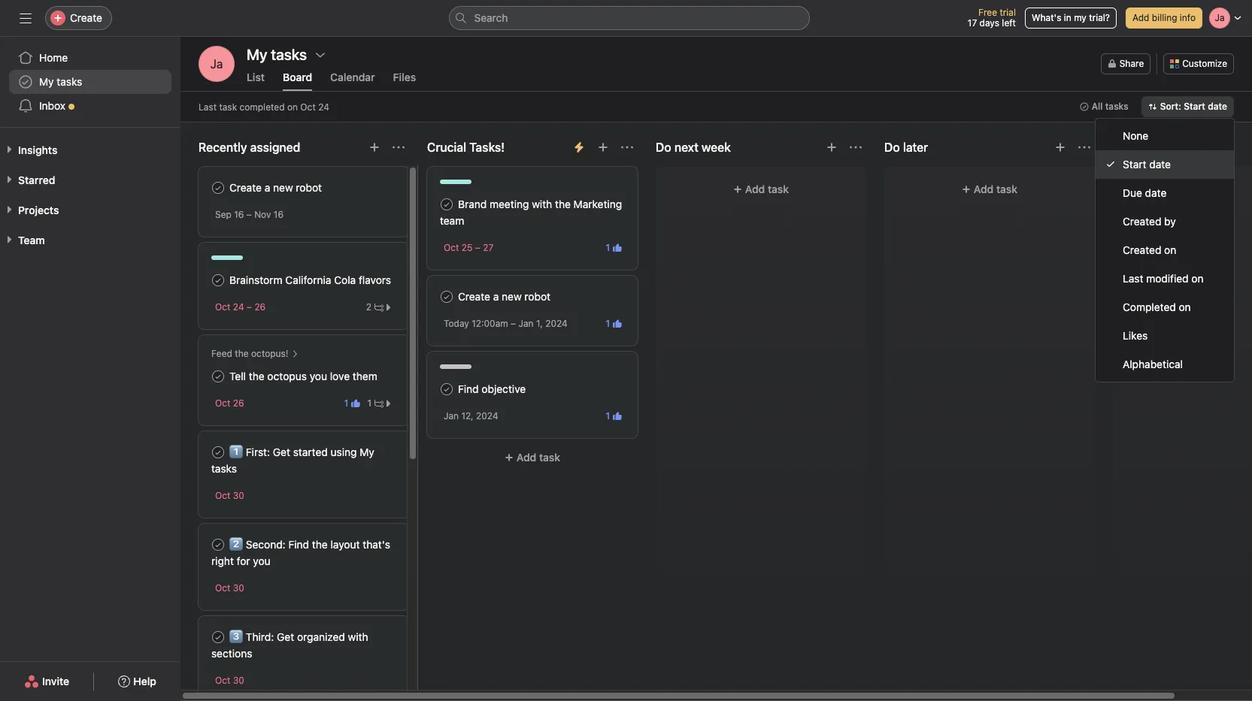 Task type: vqa. For each thing, say whether or not it's contained in the screenshot.
25 –
yes



Task type: describe. For each thing, give the bounding box(es) containing it.
projects button
[[0, 203, 59, 218]]

share button
[[1101, 53, 1151, 74]]

board link
[[283, 71, 312, 91]]

find objective
[[458, 383, 526, 396]]

2️⃣
[[229, 538, 243, 551]]

completed checkbox left tell at the bottom left of the page
[[209, 368, 227, 386]]

inbox
[[39, 99, 65, 112]]

2️⃣ second: find the layout that's right for you
[[211, 538, 390, 568]]

17
[[968, 17, 977, 29]]

jan 12, 2024
[[444, 411, 498, 422]]

get for started
[[273, 446, 290, 459]]

completed on
[[1123, 301, 1191, 314]]

last for last task completed on oct 24
[[199, 101, 217, 112]]

what's
[[1032, 12, 1061, 23]]

today 12:00am – jan 1, 2024
[[444, 318, 568, 329]]

add inside "add billing info" 'button'
[[1132, 12, 1149, 23]]

oct 24 – 26
[[215, 302, 266, 313]]

my
[[1074, 12, 1087, 23]]

sort:
[[1160, 101, 1181, 112]]

my tasks
[[247, 46, 307, 63]]

free
[[978, 7, 997, 18]]

0 vertical spatial 2024
[[545, 318, 568, 329]]

search button
[[449, 6, 810, 30]]

board
[[283, 71, 312, 83]]

you inside 2️⃣ second: find the layout that's right for you
[[253, 555, 270, 568]]

find inside 2️⃣ second: find the layout that's right for you
[[288, 538, 309, 551]]

list link
[[247, 71, 265, 91]]

1 oct 30 from the top
[[215, 490, 244, 502]]

my inside '1️⃣ first: get started using my tasks'
[[360, 446, 374, 459]]

3️⃣
[[229, 631, 243, 644]]

files link
[[393, 71, 416, 91]]

0 horizontal spatial 24
[[233, 302, 244, 313]]

modified
[[1146, 272, 1189, 285]]

with inside brand meeting with the marketing team
[[532, 198, 552, 211]]

add task button for do later
[[893, 176, 1086, 203]]

all
[[1092, 101, 1103, 112]]

do
[[656, 141, 671, 154]]

search list box
[[449, 6, 810, 30]]

inbox link
[[9, 94, 171, 118]]

more section actions image
[[393, 141, 405, 153]]

2 16 from the left
[[274, 209, 284, 220]]

robot for completed icon on top of today
[[524, 290, 550, 303]]

0 horizontal spatial 2024
[[476, 411, 498, 422]]

oct 26
[[215, 398, 244, 409]]

team button
[[0, 233, 45, 248]]

add task for do next week
[[745, 183, 789, 196]]

1 30 from the top
[[233, 490, 244, 502]]

home
[[39, 51, 68, 64]]

love
[[330, 370, 350, 383]]

completed checkbox up sep
[[209, 179, 227, 197]]

oct down board link
[[300, 101, 316, 112]]

a for completed option above sep
[[264, 181, 270, 194]]

add task for do later
[[974, 183, 1018, 196]]

1 horizontal spatial find
[[458, 383, 479, 396]]

add section button
[[1113, 134, 1209, 161]]

0 vertical spatial you
[[310, 370, 327, 383]]

brand meeting with the marketing team
[[440, 198, 622, 227]]

my tasks link
[[9, 70, 171, 94]]

new for completed icon on top of sep
[[273, 181, 293, 194]]

calendar
[[330, 71, 375, 83]]

– for 16
[[246, 209, 252, 220]]

starred
[[18, 174, 55, 186]]

tasks for my tasks
[[57, 75, 82, 88]]

completed checkbox up today
[[438, 288, 456, 306]]

completed checkbox for 1️⃣ first: get started using my tasks
[[209, 444, 227, 462]]

last task completed on oct 24
[[199, 101, 329, 112]]

in
[[1064, 12, 1071, 23]]

help
[[133, 675, 156, 688]]

add for add section button
[[1137, 141, 1159, 154]]

alphabetical
[[1123, 358, 1183, 371]]

completed image up right
[[209, 536, 227, 554]]

0 horizontal spatial add task
[[517, 451, 560, 464]]

last modified on
[[1123, 272, 1204, 285]]

days
[[980, 17, 999, 29]]

layout
[[331, 538, 360, 551]]

right
[[211, 555, 234, 568]]

sort: start date button
[[1141, 96, 1234, 117]]

brainstorm
[[229, 274, 282, 287]]

team
[[440, 214, 464, 227]]

completed checkbox for 3️⃣ third: get organized with sections
[[209, 629, 227, 647]]

on down by
[[1164, 244, 1176, 256]]

1 add task image from the left
[[597, 141, 609, 153]]

help button
[[108, 669, 166, 696]]

add for add task button associated with do next week
[[745, 183, 765, 196]]

with inside 3️⃣ third: get organized with sections
[[348, 631, 368, 644]]

insights
[[18, 144, 57, 156]]

a for completed option over today
[[493, 290, 499, 303]]

ja
[[210, 57, 223, 71]]

tasks for all tasks
[[1105, 101, 1128, 112]]

section
[[1162, 141, 1203, 154]]

oct 30 for 2️⃣
[[215, 583, 244, 594]]

12:00am
[[472, 318, 508, 329]]

projects
[[18, 204, 59, 217]]

completed image for brainstorm california cola flavors
[[209, 271, 227, 290]]

– for 12:00am
[[511, 318, 516, 329]]

add task image for recently assigned
[[368, 141, 381, 153]]

invite
[[42, 675, 69, 688]]

add task image for do later
[[1054, 141, 1066, 153]]

tell
[[229, 370, 246, 383]]

2 add task image from the left
[[826, 141, 838, 153]]

25
[[462, 242, 473, 253]]

by
[[1164, 215, 1176, 228]]

organized
[[297, 631, 345, 644]]

files
[[393, 71, 416, 83]]

new for completed icon on top of today
[[502, 290, 522, 303]]

next week
[[674, 141, 731, 154]]

create a new robot for completed icon on top of sep
[[229, 181, 322, 194]]

feed
[[211, 348, 232, 359]]

likes
[[1123, 329, 1148, 342]]

first:
[[246, 446, 270, 459]]

completed checkbox up team at the top left of the page
[[438, 196, 456, 214]]

1,
[[536, 318, 543, 329]]

oct 30 button for 3️⃣
[[215, 675, 244, 687]]

completed image for 3️⃣ third: get organized with sections
[[209, 629, 227, 647]]

crucial tasks!
[[427, 141, 505, 154]]

0 horizontal spatial jan
[[444, 411, 459, 422]]

free trial 17 days left
[[968, 7, 1016, 29]]

sections
[[211, 647, 252, 660]]

all tasks
[[1092, 101, 1128, 112]]

on right "modified"
[[1191, 272, 1204, 285]]

1 more section actions image from the left
[[621, 141, 633, 153]]

on down board link
[[287, 101, 298, 112]]

completed image for 1️⃣ first: get started using my tasks
[[209, 444, 227, 462]]

nov
[[254, 209, 271, 220]]

get for organized
[[277, 631, 294, 644]]

created on
[[1123, 244, 1176, 256]]

left
[[1002, 17, 1016, 29]]

customize button
[[1164, 53, 1234, 74]]

1️⃣
[[229, 446, 243, 459]]

add billing info
[[1132, 12, 1196, 23]]

3️⃣ third: get organized with sections
[[211, 631, 368, 660]]

california
[[285, 274, 331, 287]]



Task type: locate. For each thing, give the bounding box(es) containing it.
0 vertical spatial 24
[[318, 101, 329, 112]]

get right "third:"
[[277, 631, 294, 644]]

1 horizontal spatial 24
[[318, 101, 329, 112]]

the left "marketing"
[[555, 198, 571, 211]]

add task
[[745, 183, 789, 196], [974, 183, 1018, 196], [517, 451, 560, 464]]

date for start date
[[1149, 158, 1171, 171]]

tell the octopus you love them
[[229, 370, 377, 383]]

1 horizontal spatial add task button
[[665, 176, 857, 203]]

ja button
[[199, 46, 235, 82]]

2024 right "12," at the bottom of the page
[[476, 411, 498, 422]]

more section actions image left do
[[621, 141, 633, 153]]

a up the nov
[[264, 181, 270, 194]]

24
[[318, 101, 329, 112], [233, 302, 244, 313]]

1 horizontal spatial jan
[[518, 318, 534, 329]]

0 horizontal spatial start
[[1123, 158, 1146, 171]]

date down add section
[[1149, 158, 1171, 171]]

0 horizontal spatial 16
[[234, 209, 244, 220]]

add task image
[[597, 141, 609, 153], [826, 141, 838, 153]]

1 horizontal spatial you
[[310, 370, 327, 383]]

tasks inside '1️⃣ first: get started using my tasks'
[[211, 462, 237, 475]]

team
[[18, 234, 45, 247]]

0 horizontal spatial tasks
[[57, 75, 82, 88]]

the right tell at the bottom left of the page
[[249, 370, 264, 383]]

0 vertical spatial date
[[1208, 101, 1227, 112]]

created for created by
[[1123, 215, 1161, 228]]

0 vertical spatial new
[[273, 181, 293, 194]]

1 vertical spatial you
[[253, 555, 270, 568]]

1 vertical spatial robot
[[524, 290, 550, 303]]

24 down show options image on the left top
[[318, 101, 329, 112]]

oct down 1️⃣
[[215, 490, 230, 502]]

feed the octopus!
[[211, 348, 288, 359]]

completed checkbox up jan 12, 2024 button at the bottom
[[438, 381, 456, 399]]

today
[[444, 318, 469, 329]]

1 vertical spatial new
[[502, 290, 522, 303]]

1 horizontal spatial more section actions image
[[850, 141, 862, 153]]

starred button
[[0, 173, 55, 188]]

2 vertical spatial date
[[1145, 186, 1167, 199]]

2 completed checkbox from the top
[[209, 629, 227, 647]]

brainstorm california cola flavors
[[229, 274, 391, 287]]

Completed checkbox
[[209, 444, 227, 462], [209, 629, 227, 647]]

date for due date
[[1145, 186, 1167, 199]]

3 oct 30 from the top
[[215, 675, 244, 687]]

info
[[1180, 12, 1196, 23]]

0 vertical spatial oct 30
[[215, 490, 244, 502]]

1 created from the top
[[1123, 215, 1161, 228]]

tasks
[[57, 75, 82, 88], [1105, 101, 1128, 112], [211, 462, 237, 475]]

the right feed
[[235, 348, 249, 359]]

oct 30 button down sections
[[215, 675, 244, 687]]

second:
[[246, 538, 286, 551]]

with right organized
[[348, 631, 368, 644]]

completed image up today
[[438, 288, 456, 306]]

oct 30 button down right
[[215, 583, 244, 594]]

3 more section actions image from the left
[[1078, 141, 1090, 153]]

1 vertical spatial tasks
[[1105, 101, 1128, 112]]

2 horizontal spatial add task button
[[893, 176, 1086, 203]]

16 right sep
[[234, 209, 244, 220]]

third:
[[246, 631, 274, 644]]

1 oct 30 button from the top
[[215, 490, 244, 502]]

oct 30 down right
[[215, 583, 244, 594]]

created
[[1123, 215, 1161, 228], [1123, 244, 1161, 256]]

robot for completed icon on top of sep
[[296, 181, 322, 194]]

oct
[[300, 101, 316, 112], [444, 242, 459, 253], [215, 302, 230, 313], [215, 398, 230, 409], [215, 490, 230, 502], [215, 583, 230, 594], [215, 675, 230, 687]]

1 horizontal spatial robot
[[524, 290, 550, 303]]

created left by
[[1123, 215, 1161, 228]]

oct 30
[[215, 490, 244, 502], [215, 583, 244, 594], [215, 675, 244, 687]]

last
[[199, 101, 217, 112], [1123, 272, 1143, 285]]

1 completed checkbox from the top
[[209, 444, 227, 462]]

add billing info button
[[1126, 8, 1202, 29]]

octopus!
[[251, 348, 288, 359]]

2 horizontal spatial add task
[[974, 183, 1018, 196]]

completed
[[240, 101, 285, 112]]

home link
[[9, 46, 171, 70]]

start
[[1184, 101, 1205, 112], [1123, 158, 1146, 171]]

1 vertical spatial start
[[1123, 158, 1146, 171]]

you left love
[[310, 370, 327, 383]]

completed image
[[209, 179, 227, 197], [438, 196, 456, 214], [438, 288, 456, 306], [209, 368, 227, 386], [438, 381, 456, 399], [209, 536, 227, 554]]

2 more section actions image from the left
[[850, 141, 862, 153]]

3 completed image from the top
[[209, 629, 227, 647]]

1 horizontal spatial create
[[229, 181, 262, 194]]

on down "modified"
[[1179, 301, 1191, 314]]

date inside dropdown button
[[1208, 101, 1227, 112]]

0 vertical spatial 30
[[233, 490, 244, 502]]

0 vertical spatial with
[[532, 198, 552, 211]]

oct 30 button for 2️⃣
[[215, 583, 244, 594]]

oct 30 down 1️⃣
[[215, 490, 244, 502]]

oct 26 button
[[215, 398, 244, 409]]

you down second:
[[253, 555, 270, 568]]

more section actions image down all tasks dropdown button
[[1078, 141, 1090, 153]]

1 vertical spatial get
[[277, 631, 294, 644]]

2 oct 30 button from the top
[[215, 583, 244, 594]]

2 vertical spatial tasks
[[211, 462, 237, 475]]

create a new robot up the nov
[[229, 181, 322, 194]]

none
[[1123, 129, 1148, 142]]

2 vertical spatial create
[[458, 290, 490, 303]]

1 vertical spatial jan
[[444, 411, 459, 422]]

30 for 3️⃣
[[233, 675, 244, 687]]

0 horizontal spatial add task button
[[427, 444, 638, 471]]

last for last modified on
[[1123, 272, 1143, 285]]

2 horizontal spatial tasks
[[1105, 101, 1128, 112]]

1 vertical spatial create
[[229, 181, 262, 194]]

the inside brand meeting with the marketing team
[[555, 198, 571, 211]]

last up completed at the top right of page
[[1123, 272, 1143, 285]]

30 for 2️⃣
[[233, 583, 244, 594]]

tasks inside global element
[[57, 75, 82, 88]]

create for completed icon on top of today
[[458, 290, 490, 303]]

0 horizontal spatial add task image
[[597, 141, 609, 153]]

3 oct 30 button from the top
[[215, 675, 244, 687]]

using
[[331, 446, 357, 459]]

2 horizontal spatial create
[[458, 290, 490, 303]]

0 horizontal spatial last
[[199, 101, 217, 112]]

completed image left 1️⃣
[[209, 444, 227, 462]]

1 horizontal spatial last
[[1123, 272, 1143, 285]]

– left the nov
[[246, 209, 252, 220]]

1️⃣ first: get started using my tasks
[[211, 446, 374, 475]]

completed image
[[209, 271, 227, 290], [209, 444, 227, 462], [209, 629, 227, 647]]

date down customize
[[1208, 101, 1227, 112]]

1 horizontal spatial create a new robot
[[458, 290, 550, 303]]

add for left add task button
[[517, 451, 536, 464]]

last down ja button
[[199, 101, 217, 112]]

due
[[1123, 186, 1142, 199]]

1 vertical spatial oct 30 button
[[215, 583, 244, 594]]

all tasks button
[[1073, 96, 1135, 117]]

16
[[234, 209, 244, 220], [274, 209, 284, 220]]

add section
[[1137, 141, 1203, 154]]

what's in my trial? button
[[1025, 8, 1117, 29]]

the
[[555, 198, 571, 211], [235, 348, 249, 359], [249, 370, 264, 383], [312, 538, 328, 551]]

created down created by
[[1123, 244, 1161, 256]]

0 horizontal spatial new
[[273, 181, 293, 194]]

30 down sections
[[233, 675, 244, 687]]

1 horizontal spatial my
[[360, 446, 374, 459]]

1 horizontal spatial add task image
[[1054, 141, 1066, 153]]

completed image up oct 24 – 26
[[209, 271, 227, 290]]

sort: start date
[[1160, 101, 1227, 112]]

completed image left tell at the bottom left of the page
[[209, 368, 227, 386]]

create a new robot for completed icon on top of today
[[458, 290, 550, 303]]

objective
[[482, 383, 526, 396]]

1 vertical spatial my
[[360, 446, 374, 459]]

get inside 3️⃣ third: get organized with sections
[[277, 631, 294, 644]]

created by
[[1123, 215, 1176, 228]]

1 vertical spatial with
[[348, 631, 368, 644]]

oct down brainstorm
[[215, 302, 230, 313]]

completed checkbox left 1️⃣
[[209, 444, 227, 462]]

my inside global element
[[39, 75, 54, 88]]

1 vertical spatial 24
[[233, 302, 244, 313]]

tasks right all
[[1105, 101, 1128, 112]]

jan left 1,
[[518, 318, 534, 329]]

completed checkbox left '3️⃣'
[[209, 629, 227, 647]]

global element
[[0, 37, 180, 127]]

0 vertical spatial oct 30 button
[[215, 490, 244, 502]]

0 vertical spatial 26
[[254, 302, 266, 313]]

0 vertical spatial created
[[1123, 215, 1161, 228]]

my right using
[[360, 446, 374, 459]]

tasks down 1️⃣
[[211, 462, 237, 475]]

tasks down the home
[[57, 75, 82, 88]]

2 vertical spatial 30
[[233, 675, 244, 687]]

– left 27
[[475, 242, 480, 253]]

26 down tell at the bottom left of the page
[[233, 398, 244, 409]]

octopus
[[267, 370, 307, 383]]

0 horizontal spatial find
[[288, 538, 309, 551]]

calendar link
[[330, 71, 375, 91]]

1 completed image from the top
[[209, 271, 227, 290]]

2 completed image from the top
[[209, 444, 227, 462]]

oct 30 for 3️⃣
[[215, 675, 244, 687]]

1 vertical spatial last
[[1123, 272, 1143, 285]]

0 vertical spatial jan
[[518, 318, 534, 329]]

completed image up jan 12, 2024 button at the bottom
[[438, 381, 456, 399]]

0 vertical spatial completed image
[[209, 271, 227, 290]]

completed image up team at the top left of the page
[[438, 196, 456, 214]]

0 vertical spatial find
[[458, 383, 479, 396]]

0 horizontal spatial create
[[70, 11, 102, 24]]

30
[[233, 490, 244, 502], [233, 583, 244, 594], [233, 675, 244, 687]]

2 30 from the top
[[233, 583, 244, 594]]

create
[[70, 11, 102, 24], [229, 181, 262, 194], [458, 290, 490, 303]]

0 vertical spatial start
[[1184, 101, 1205, 112]]

1 vertical spatial 2024
[[476, 411, 498, 422]]

1 vertical spatial 26
[[233, 398, 244, 409]]

– for 24
[[247, 302, 252, 313]]

1 vertical spatial 30
[[233, 583, 244, 594]]

start down none
[[1123, 158, 1146, 171]]

27
[[483, 242, 494, 253]]

the left layout
[[312, 538, 328, 551]]

jan
[[518, 318, 534, 329], [444, 411, 459, 422]]

26 down brainstorm
[[254, 302, 266, 313]]

oct 30 down sections
[[215, 675, 244, 687]]

oct down right
[[215, 583, 230, 594]]

0 vertical spatial last
[[199, 101, 217, 112]]

share
[[1119, 58, 1144, 69]]

get right first:
[[273, 446, 290, 459]]

0 vertical spatial create
[[70, 11, 102, 24]]

customize
[[1182, 58, 1227, 69]]

oct down tell at the bottom left of the page
[[215, 398, 230, 409]]

1 add task image from the left
[[368, 141, 381, 153]]

1 vertical spatial created
[[1123, 244, 1161, 256]]

0 vertical spatial get
[[273, 446, 290, 459]]

1 horizontal spatial new
[[502, 290, 522, 303]]

– right 12:00am on the left of page
[[511, 318, 516, 329]]

2 created from the top
[[1123, 244, 1161, 256]]

add task button for do next week
[[665, 176, 857, 203]]

date right due
[[1145, 186, 1167, 199]]

0 horizontal spatial 26
[[233, 398, 244, 409]]

add task image
[[368, 141, 381, 153], [1054, 141, 1066, 153]]

sep 16 – nov 16
[[215, 209, 284, 220]]

new up sep 16 – nov 16
[[273, 181, 293, 194]]

sep
[[215, 209, 231, 220]]

16 right the nov
[[274, 209, 284, 220]]

tasks inside dropdown button
[[1105, 101, 1128, 112]]

2 vertical spatial oct 30
[[215, 675, 244, 687]]

0 vertical spatial tasks
[[57, 75, 82, 88]]

– down brainstorm
[[247, 302, 252, 313]]

marketing
[[574, 198, 622, 211]]

12,
[[461, 411, 473, 422]]

more section actions image for do next week
[[850, 141, 862, 153]]

create a new robot
[[229, 181, 322, 194], [458, 290, 550, 303]]

1 16 from the left
[[234, 209, 244, 220]]

2 add task image from the left
[[1054, 141, 1066, 153]]

insights button
[[0, 143, 57, 158]]

2024
[[545, 318, 568, 329], [476, 411, 498, 422]]

0 horizontal spatial robot
[[296, 181, 322, 194]]

1 vertical spatial completed checkbox
[[209, 629, 227, 647]]

started
[[293, 446, 328, 459]]

get
[[273, 446, 290, 459], [277, 631, 294, 644]]

2 vertical spatial completed image
[[209, 629, 227, 647]]

0 horizontal spatial my
[[39, 75, 54, 88]]

oct 30 button down 1️⃣
[[215, 490, 244, 502]]

1 vertical spatial a
[[493, 290, 499, 303]]

0 horizontal spatial a
[[264, 181, 270, 194]]

more section actions image left the do later
[[850, 141, 862, 153]]

search
[[474, 11, 508, 24]]

date inside radio item
[[1149, 158, 1171, 171]]

completed image left '3️⃣'
[[209, 629, 227, 647]]

1 horizontal spatial start
[[1184, 101, 1205, 112]]

1 horizontal spatial 2024
[[545, 318, 568, 329]]

30 down 1️⃣
[[233, 490, 244, 502]]

due date
[[1123, 186, 1167, 199]]

my up inbox
[[39, 75, 54, 88]]

find
[[458, 383, 479, 396], [288, 538, 309, 551]]

0 vertical spatial robot
[[296, 181, 322, 194]]

add for add task button related to do later
[[974, 183, 994, 196]]

completed checkbox up right
[[209, 536, 227, 554]]

robot
[[296, 181, 322, 194], [524, 290, 550, 303]]

2 oct 30 from the top
[[215, 583, 244, 594]]

robot up 1,
[[524, 290, 550, 303]]

find right second:
[[288, 538, 309, 551]]

3 30 from the top
[[233, 675, 244, 687]]

add task image left the do later
[[826, 141, 838, 153]]

create up sep 16 – nov 16
[[229, 181, 262, 194]]

2
[[366, 301, 371, 312]]

Completed checkbox
[[209, 179, 227, 197], [438, 196, 456, 214], [209, 271, 227, 290], [438, 288, 456, 306], [209, 368, 227, 386], [438, 381, 456, 399], [209, 536, 227, 554]]

oct left 25
[[444, 242, 459, 253]]

1 horizontal spatial a
[[493, 290, 499, 303]]

with right meeting
[[532, 198, 552, 211]]

1
[[606, 242, 610, 253], [606, 318, 610, 329], [344, 397, 348, 409], [367, 397, 371, 409], [606, 410, 610, 421]]

add inside add section button
[[1137, 141, 1159, 154]]

0 horizontal spatial add task image
[[368, 141, 381, 153]]

start inside dropdown button
[[1184, 101, 1205, 112]]

the inside 2️⃣ second: find the layout that's right for you
[[312, 538, 328, 551]]

start date radio item
[[1096, 150, 1234, 179]]

for
[[237, 555, 250, 568]]

1 vertical spatial find
[[288, 538, 309, 551]]

show options image
[[314, 49, 326, 61]]

create inside create dropdown button
[[70, 11, 102, 24]]

0 horizontal spatial create a new robot
[[229, 181, 322, 194]]

add
[[1132, 12, 1149, 23], [1137, 141, 1159, 154], [745, 183, 765, 196], [974, 183, 994, 196], [517, 451, 536, 464]]

2 vertical spatial oct 30 button
[[215, 675, 244, 687]]

0 vertical spatial completed checkbox
[[209, 444, 227, 462]]

start right sort:
[[1184, 101, 1205, 112]]

completed checkbox up oct 24 – 26
[[209, 271, 227, 290]]

flavors
[[359, 274, 391, 287]]

24 down brainstorm
[[233, 302, 244, 313]]

cola
[[334, 274, 356, 287]]

invite button
[[14, 669, 79, 696]]

1 horizontal spatial with
[[532, 198, 552, 211]]

0 vertical spatial my
[[39, 75, 54, 88]]

more section actions image for do later
[[1078, 141, 1090, 153]]

0 horizontal spatial more section actions image
[[621, 141, 633, 153]]

1 horizontal spatial 16
[[274, 209, 284, 220]]

get inside '1️⃣ first: get started using my tasks'
[[273, 446, 290, 459]]

find up "12," at the bottom of the page
[[458, 383, 479, 396]]

rules for crucial tasks! image
[[573, 141, 585, 153]]

jan left "12," at the bottom of the page
[[444, 411, 459, 422]]

1 vertical spatial oct 30
[[215, 583, 244, 594]]

oct down sections
[[215, 675, 230, 687]]

create a new robot up today 12:00am – jan 1, 2024
[[458, 290, 550, 303]]

trial
[[1000, 7, 1016, 18]]

create for completed icon on top of sep
[[229, 181, 262, 194]]

0 horizontal spatial with
[[348, 631, 368, 644]]

2024 right 1,
[[545, 318, 568, 329]]

robot down recently assigned
[[296, 181, 322, 194]]

with
[[532, 198, 552, 211], [348, 631, 368, 644]]

1 vertical spatial date
[[1149, 158, 1171, 171]]

create up home link
[[70, 11, 102, 24]]

new up today 12:00am – jan 1, 2024
[[502, 290, 522, 303]]

add task button
[[665, 176, 857, 203], [893, 176, 1086, 203], [427, 444, 638, 471]]

0 vertical spatial a
[[264, 181, 270, 194]]

1 horizontal spatial add task image
[[826, 141, 838, 153]]

30 down for
[[233, 583, 244, 594]]

my tasks
[[39, 75, 82, 88]]

oct 25 – 27
[[444, 242, 494, 253]]

hide sidebar image
[[20, 12, 32, 24]]

0 vertical spatial create a new robot
[[229, 181, 322, 194]]

1 horizontal spatial add task
[[745, 183, 789, 196]]

created for created on
[[1123, 244, 1161, 256]]

completed image up sep
[[209, 179, 227, 197]]

more section actions image
[[621, 141, 633, 153], [850, 141, 862, 153], [1078, 141, 1090, 153]]

on
[[287, 101, 298, 112], [1164, 244, 1176, 256], [1191, 272, 1204, 285], [1179, 301, 1191, 314]]

create up 12:00am on the left of page
[[458, 290, 490, 303]]

1 button
[[603, 240, 625, 255], [603, 316, 625, 331], [341, 396, 364, 411], [364, 396, 396, 411], [603, 409, 625, 424]]

1 horizontal spatial 26
[[254, 302, 266, 313]]

add task image right rules for crucial tasks! icon at top
[[597, 141, 609, 153]]

start inside radio item
[[1123, 158, 1146, 171]]

1 horizontal spatial tasks
[[211, 462, 237, 475]]

a up 12:00am on the left of page
[[493, 290, 499, 303]]

– for 25
[[475, 242, 480, 253]]



